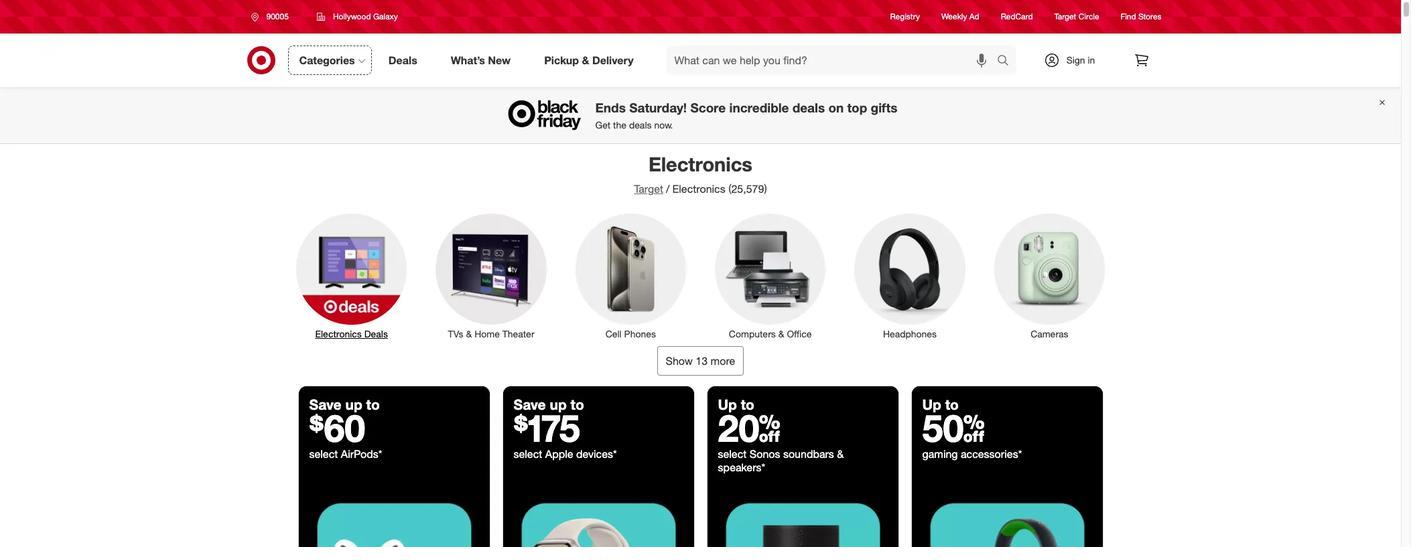 Task type: vqa. For each thing, say whether or not it's contained in the screenshot.
Skylight,
no



Task type: locate. For each thing, give the bounding box(es) containing it.
deals
[[389, 53, 417, 67], [364, 328, 388, 340]]

save up to for $175
[[514, 396, 584, 413]]

sonos
[[750, 447, 781, 461]]

home
[[475, 328, 500, 340]]

0 horizontal spatial up to
[[718, 396, 755, 413]]

2 horizontal spatial select
[[718, 447, 747, 461]]

3 select from the left
[[718, 447, 747, 461]]

save up to up apple
[[514, 396, 584, 413]]

up
[[718, 396, 737, 413], [923, 396, 942, 413]]

$175
[[514, 405, 580, 451]]

find stores link
[[1121, 11, 1162, 22]]

up to down more
[[718, 396, 755, 413]]

0 horizontal spatial deals
[[364, 328, 388, 340]]

select
[[309, 447, 338, 461], [514, 447, 543, 461], [718, 447, 747, 461]]

select sonos soundbars & speakers*
[[718, 447, 844, 474]]

2 up from the left
[[550, 396, 567, 413]]

2 target black friday image from the left
[[503, 485, 694, 548]]

0 vertical spatial deals
[[793, 100, 825, 116]]

circle
[[1079, 12, 1100, 22]]

2 up from the left
[[923, 396, 942, 413]]

save up apple
[[514, 396, 546, 413]]

& right soundbars
[[837, 447, 844, 461]]

categories link
[[288, 46, 372, 75]]

deals
[[793, 100, 825, 116], [629, 119, 652, 131]]

show 13 more button
[[657, 346, 744, 376]]

1 horizontal spatial target
[[1055, 12, 1077, 22]]

4 to from the left
[[946, 396, 959, 413]]

up up gaming
[[923, 396, 942, 413]]

to up gaming
[[946, 396, 959, 413]]

weekly
[[942, 12, 968, 22]]

computers & office link
[[706, 211, 835, 341]]

1 save up to from the left
[[309, 396, 380, 413]]

up up the select airpods*
[[346, 396, 362, 413]]

hollywood
[[333, 11, 371, 21]]

up
[[346, 396, 362, 413], [550, 396, 567, 413]]

computers
[[729, 328, 776, 340]]

cell phones link
[[567, 211, 695, 341]]

tvs & home theater link
[[427, 211, 556, 341]]

sign in link
[[1033, 46, 1116, 75]]

save up to
[[309, 396, 380, 413], [514, 396, 584, 413]]

cell
[[606, 328, 622, 340]]

up up apple
[[550, 396, 567, 413]]

galaxy
[[373, 11, 398, 21]]

apple
[[546, 447, 573, 461]]

select for $175
[[514, 447, 543, 461]]

2 select from the left
[[514, 447, 543, 461]]

target inside electronics target / electronics (25,579)
[[634, 182, 664, 196]]

/
[[666, 182, 670, 196]]

cell phones
[[606, 328, 656, 340]]

target
[[1055, 12, 1077, 22], [634, 182, 664, 196]]

up to for 20
[[718, 396, 755, 413]]

2 save up to from the left
[[514, 396, 584, 413]]

1 vertical spatial deals
[[629, 119, 652, 131]]

0 horizontal spatial save
[[309, 396, 342, 413]]

2 up to from the left
[[923, 396, 959, 413]]

up down more
[[718, 396, 737, 413]]

0 horizontal spatial target
[[634, 182, 664, 196]]

to right $60
[[366, 396, 380, 413]]

save up to up the select airpods*
[[309, 396, 380, 413]]

target black friday image for 50
[[912, 485, 1103, 548]]

0 horizontal spatial up
[[346, 396, 362, 413]]

13
[[696, 354, 708, 368]]

up for 20
[[718, 396, 737, 413]]

tvs
[[448, 328, 464, 340]]

2 to from the left
[[571, 396, 584, 413]]

select left apple
[[514, 447, 543, 461]]

1 horizontal spatial save up to
[[514, 396, 584, 413]]

to
[[366, 396, 380, 413], [571, 396, 584, 413], [741, 396, 755, 413], [946, 396, 959, 413]]

1 horizontal spatial deals
[[793, 100, 825, 116]]

save up the select airpods*
[[309, 396, 342, 413]]

& left office
[[779, 328, 785, 340]]

select for $60
[[309, 447, 338, 461]]

1 horizontal spatial select
[[514, 447, 543, 461]]

0 vertical spatial electronics
[[649, 152, 753, 176]]

select left the airpods*
[[309, 447, 338, 461]]

to up select apple devices* at the left of the page
[[571, 396, 584, 413]]

up to
[[718, 396, 755, 413], [923, 396, 959, 413]]

target black friday image
[[299, 485, 490, 548], [503, 485, 694, 548], [707, 485, 899, 548], [912, 485, 1103, 548]]

& inside select sonos soundbars & speakers*
[[837, 447, 844, 461]]

show 13 more
[[666, 354, 736, 368]]

ends
[[596, 100, 626, 116]]

to up the sonos
[[741, 396, 755, 413]]

select apple devices*
[[514, 447, 617, 461]]

weekly ad
[[942, 12, 980, 22]]

1 target black friday image from the left
[[299, 485, 490, 548]]

2 vertical spatial electronics
[[315, 328, 362, 340]]

deals left on
[[793, 100, 825, 116]]

target circle
[[1055, 12, 1100, 22]]

target left circle
[[1055, 12, 1077, 22]]

2 save from the left
[[514, 396, 546, 413]]

1 up to from the left
[[718, 396, 755, 413]]

phones
[[624, 328, 656, 340]]

deals right the
[[629, 119, 652, 131]]

20
[[718, 405, 781, 451]]

ad
[[970, 12, 980, 22]]

select inside select sonos soundbars & speakers*
[[718, 447, 747, 461]]

1 horizontal spatial deals
[[389, 53, 417, 67]]

0 horizontal spatial select
[[309, 447, 338, 461]]

electronics for electronics target / electronics (25,579)
[[649, 152, 753, 176]]

headphones link
[[846, 211, 975, 341]]

1 horizontal spatial up
[[923, 396, 942, 413]]

electronics
[[649, 152, 753, 176], [673, 182, 726, 196], [315, 328, 362, 340]]

& right tvs
[[466, 328, 472, 340]]

1 horizontal spatial save
[[514, 396, 546, 413]]

1 horizontal spatial up
[[550, 396, 567, 413]]

incredible
[[730, 100, 789, 116]]

redcard
[[1001, 12, 1033, 22]]

4 target black friday image from the left
[[912, 485, 1103, 548]]

registry
[[891, 12, 920, 22]]

categories
[[299, 53, 355, 67]]

gaming accessories*
[[923, 447, 1022, 461]]

3 target black friday image from the left
[[707, 485, 899, 548]]

1 vertical spatial target
[[634, 182, 664, 196]]

1 up from the left
[[718, 396, 737, 413]]

saturday!
[[630, 100, 687, 116]]

&
[[582, 53, 589, 67], [466, 328, 472, 340], [779, 328, 785, 340], [837, 447, 844, 461]]

up to up gaming
[[923, 396, 959, 413]]

1 vertical spatial deals
[[364, 328, 388, 340]]

0 horizontal spatial up
[[718, 396, 737, 413]]

weekly ad link
[[942, 11, 980, 22]]

devices*
[[576, 447, 617, 461]]

select airpods*
[[309, 447, 385, 461]]

1 save from the left
[[309, 396, 342, 413]]

sign
[[1067, 54, 1086, 66]]

more
[[711, 354, 736, 368]]

1 horizontal spatial up to
[[923, 396, 959, 413]]

0 horizontal spatial save up to
[[309, 396, 380, 413]]

find stores
[[1121, 12, 1162, 22]]

what's
[[451, 53, 485, 67]]

target left /
[[634, 182, 664, 196]]

up to for 50
[[923, 396, 959, 413]]

select left the sonos
[[718, 447, 747, 461]]

get
[[596, 119, 611, 131]]

1 up from the left
[[346, 396, 362, 413]]

save
[[309, 396, 342, 413], [514, 396, 546, 413]]

& right pickup
[[582, 53, 589, 67]]

1 select from the left
[[309, 447, 338, 461]]



Task type: describe. For each thing, give the bounding box(es) containing it.
target circle link
[[1055, 11, 1100, 22]]

gaming
[[923, 447, 958, 461]]

stores
[[1139, 12, 1162, 22]]

target black friday image for $60
[[299, 485, 490, 548]]

search
[[991, 55, 1023, 68]]

save for $60
[[309, 396, 342, 413]]

score
[[691, 100, 726, 116]]

theater
[[503, 328, 535, 340]]

what's new
[[451, 53, 511, 67]]

find
[[1121, 12, 1137, 22]]

accessories*
[[961, 447, 1022, 461]]

90005 button
[[242, 5, 303, 29]]

What can we help you find? suggestions appear below search field
[[667, 46, 1000, 75]]

1 vertical spatial electronics
[[673, 182, 726, 196]]

electronics target / electronics (25,579)
[[634, 152, 767, 196]]

office
[[787, 328, 812, 340]]

(25,579)
[[729, 182, 767, 196]]

target black friday image for 20
[[707, 485, 899, 548]]

0 vertical spatial target
[[1055, 12, 1077, 22]]

registry link
[[891, 11, 920, 22]]

target link
[[634, 182, 664, 196]]

tvs & home theater
[[448, 328, 535, 340]]

deals link
[[377, 46, 434, 75]]

in
[[1088, 54, 1095, 66]]

ends saturday! score incredible deals on top gifts get the deals now.
[[596, 100, 898, 131]]

0 vertical spatial deals
[[389, 53, 417, 67]]

delivery
[[592, 53, 634, 67]]

gifts
[[871, 100, 898, 116]]

redcard link
[[1001, 11, 1033, 22]]

top
[[848, 100, 868, 116]]

computers & office
[[729, 328, 812, 340]]

sign in
[[1067, 54, 1095, 66]]

up for 50
[[923, 396, 942, 413]]

electronics for electronics deals
[[315, 328, 362, 340]]

cameras
[[1031, 328, 1069, 340]]

pickup & delivery link
[[533, 46, 651, 75]]

cameras link
[[985, 211, 1114, 341]]

90005
[[266, 11, 289, 21]]

what's new link
[[440, 46, 528, 75]]

speakers*
[[718, 461, 766, 474]]

search button
[[991, 46, 1023, 78]]

new
[[488, 53, 511, 67]]

1 to from the left
[[366, 396, 380, 413]]

& for home
[[466, 328, 472, 340]]

hollywood galaxy button
[[308, 5, 407, 29]]

target black friday image for $175
[[503, 485, 694, 548]]

the
[[613, 119, 627, 131]]

& for delivery
[[582, 53, 589, 67]]

select for 20
[[718, 447, 747, 461]]

on
[[829, 100, 844, 116]]

hollywood galaxy
[[333, 11, 398, 21]]

headphones
[[883, 328, 937, 340]]

now.
[[654, 119, 673, 131]]

up for $175
[[550, 396, 567, 413]]

pickup & delivery
[[544, 53, 634, 67]]

save for $175
[[514, 396, 546, 413]]

$60
[[309, 405, 366, 451]]

electronics deals link
[[287, 211, 416, 341]]

airpods*
[[341, 447, 382, 461]]

save up to for $60
[[309, 396, 380, 413]]

pickup
[[544, 53, 579, 67]]

up for $60
[[346, 396, 362, 413]]

0 horizontal spatial deals
[[629, 119, 652, 131]]

3 to from the left
[[741, 396, 755, 413]]

electronics deals
[[315, 328, 388, 340]]

show
[[666, 354, 693, 368]]

50
[[923, 405, 985, 451]]

& for office
[[779, 328, 785, 340]]

soundbars
[[784, 447, 834, 461]]



